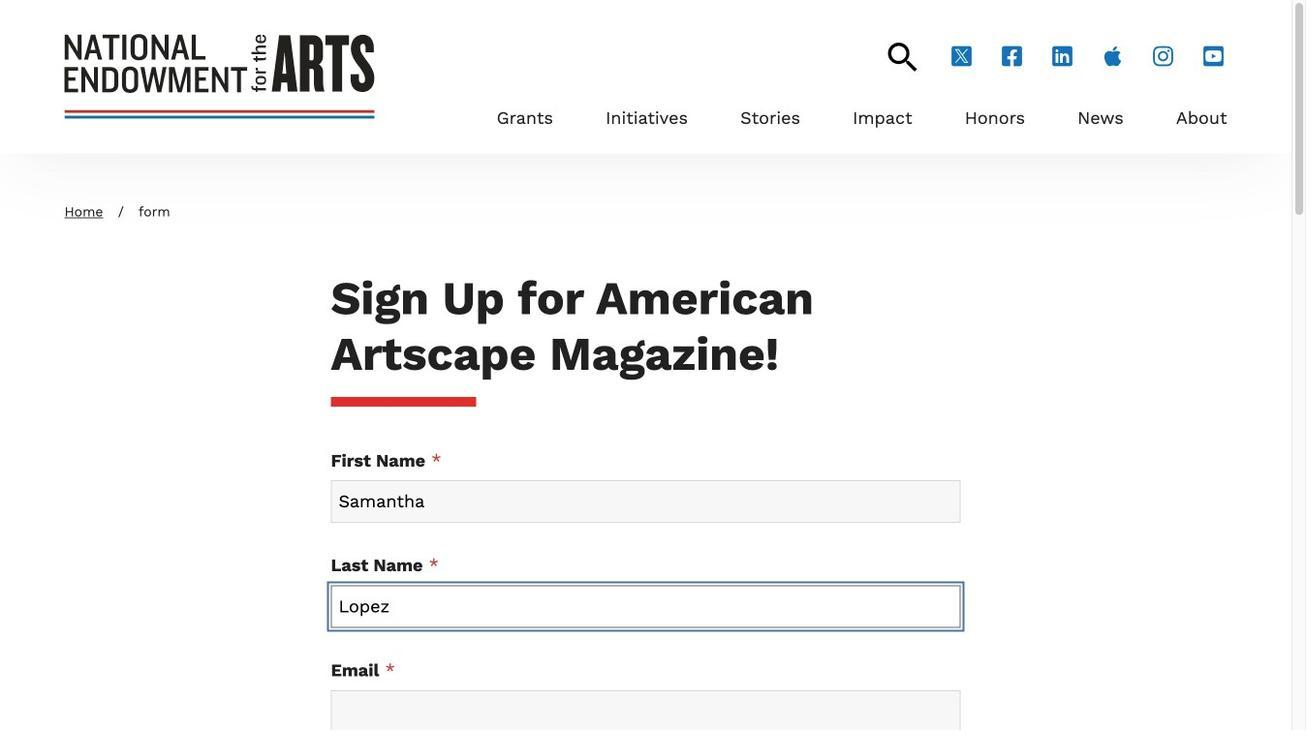Task type: vqa. For each thing, say whether or not it's contained in the screenshot.
menu item
yes



Task type: describe. For each thing, give the bounding box(es) containing it.
4 menu item from the left
[[853, 103, 913, 134]]

7 menu item from the left
[[1177, 103, 1228, 134]]

2 menu item from the left
[[606, 103, 688, 134]]

5 menu item from the left
[[965, 103, 1025, 134]]



Task type: locate. For each thing, give the bounding box(es) containing it.
menu item
[[497, 103, 553, 134], [606, 103, 688, 134], [741, 103, 801, 134], [853, 103, 913, 134], [965, 103, 1025, 134], [1078, 103, 1124, 134], [1177, 103, 1228, 134]]

menu bar
[[497, 72, 1228, 134]]

1 menu item from the left
[[497, 103, 553, 134]]

6 menu item from the left
[[1078, 103, 1124, 134]]

None text field
[[331, 481, 961, 524], [331, 586, 961, 629], [331, 691, 961, 731], [331, 481, 961, 524], [331, 586, 961, 629], [331, 691, 961, 731]]

3 menu item from the left
[[741, 103, 801, 134]]

national endowment for the arts logo image
[[64, 34, 375, 119]]



